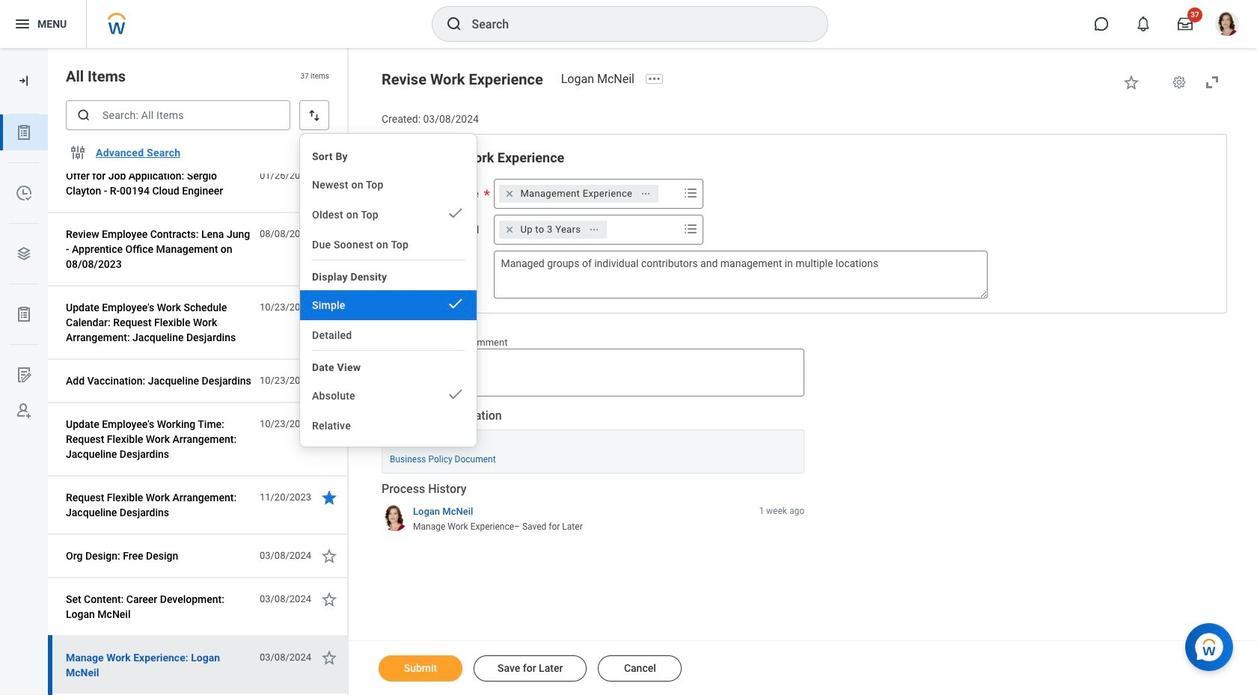 Task type: vqa. For each thing, say whether or not it's contained in the screenshot.
Allowance
no



Task type: describe. For each thing, give the bounding box(es) containing it.
justify image
[[13, 15, 31, 33]]

3 check image from the top
[[447, 385, 465, 403]]

clipboard image
[[15, 123, 33, 141]]

process history region
[[382, 481, 804, 538]]

Search: All Items text field
[[66, 100, 290, 130]]

management experience, press delete to clear value. option
[[499, 185, 659, 203]]

perspective image
[[15, 245, 33, 263]]

x small image
[[502, 222, 517, 237]]

up to 3 years element
[[520, 223, 581, 236]]

3 star image from the top
[[320, 372, 338, 390]]

x small image
[[502, 186, 517, 201]]

search image inside item list element
[[76, 108, 91, 123]]

up to 3 years, press delete to clear value. option
[[499, 221, 607, 239]]

notifications large image
[[1136, 16, 1151, 31]]

gear image
[[1172, 75, 1187, 90]]

prompts image
[[682, 184, 700, 202]]

action bar region
[[349, 641, 1257, 695]]

configure image
[[69, 144, 87, 162]]

1 check image from the top
[[447, 204, 465, 222]]

0 vertical spatial search image
[[445, 15, 463, 33]]



Task type: locate. For each thing, give the bounding box(es) containing it.
clipboard image
[[15, 305, 33, 323]]

related actions image for up to 3 years element at top
[[589, 224, 600, 235]]

1 horizontal spatial search image
[[445, 15, 463, 33]]

0 vertical spatial check image
[[447, 204, 465, 222]]

4 star image from the top
[[320, 415, 338, 433]]

star image
[[1122, 73, 1140, 91], [320, 299, 338, 317], [320, 547, 338, 565], [320, 590, 338, 608], [320, 649, 338, 667]]

Search Workday  search field
[[472, 7, 797, 40]]

item list element
[[48, 0, 349, 695]]

5 star image from the top
[[320, 489, 338, 507]]

2 check image from the top
[[447, 295, 465, 313]]

star image
[[320, 167, 338, 185], [320, 225, 338, 243], [320, 372, 338, 390], [320, 415, 338, 433], [320, 489, 338, 507]]

2 vertical spatial check image
[[447, 385, 465, 403]]

menu
[[300, 140, 477, 441]]

group
[[400, 149, 1209, 298]]

0 horizontal spatial related actions image
[[589, 224, 600, 235]]

management experience element
[[520, 187, 632, 200]]

related actions image left prompts icon
[[641, 188, 651, 199]]

related actions image
[[641, 188, 651, 199], [589, 224, 600, 235]]

fullscreen image
[[1203, 73, 1221, 91]]

additional information region
[[382, 408, 804, 474]]

None text field
[[421, 349, 804, 397]]

user plus image
[[15, 402, 33, 420]]

1 horizontal spatial related actions image
[[641, 188, 651, 199]]

sort image
[[307, 108, 322, 123]]

1 vertical spatial related actions image
[[589, 224, 600, 235]]

2 star image from the top
[[320, 225, 338, 243]]

profile logan mcneil image
[[1215, 12, 1239, 39]]

logan mcneil element
[[561, 72, 644, 86]]

related actions image inside management experience, press delete to clear value. option
[[641, 188, 651, 199]]

check image
[[447, 204, 465, 222], [447, 295, 465, 313], [447, 385, 465, 403]]

1 star image from the top
[[320, 167, 338, 185]]

related actions image inside up to 3 years, press delete to clear value. option
[[589, 224, 600, 235]]

list
[[0, 114, 48, 429]]

search image
[[445, 15, 463, 33], [76, 108, 91, 123]]

1 vertical spatial search image
[[76, 108, 91, 123]]

related actions image for management experience element
[[641, 188, 651, 199]]

None text field
[[494, 250, 988, 298]]

0 horizontal spatial search image
[[76, 108, 91, 123]]

rename image
[[15, 366, 33, 384]]

transformation import image
[[16, 73, 31, 88]]

employee's photo (logan mcneil) image
[[382, 349, 412, 380]]

related actions image down management experience, press delete to clear value. option
[[589, 224, 600, 235]]

clock check image
[[15, 184, 33, 202]]

inbox large image
[[1178, 16, 1193, 31]]

1 vertical spatial check image
[[447, 295, 465, 313]]

0 vertical spatial related actions image
[[641, 188, 651, 199]]

prompts image
[[682, 220, 700, 238]]



